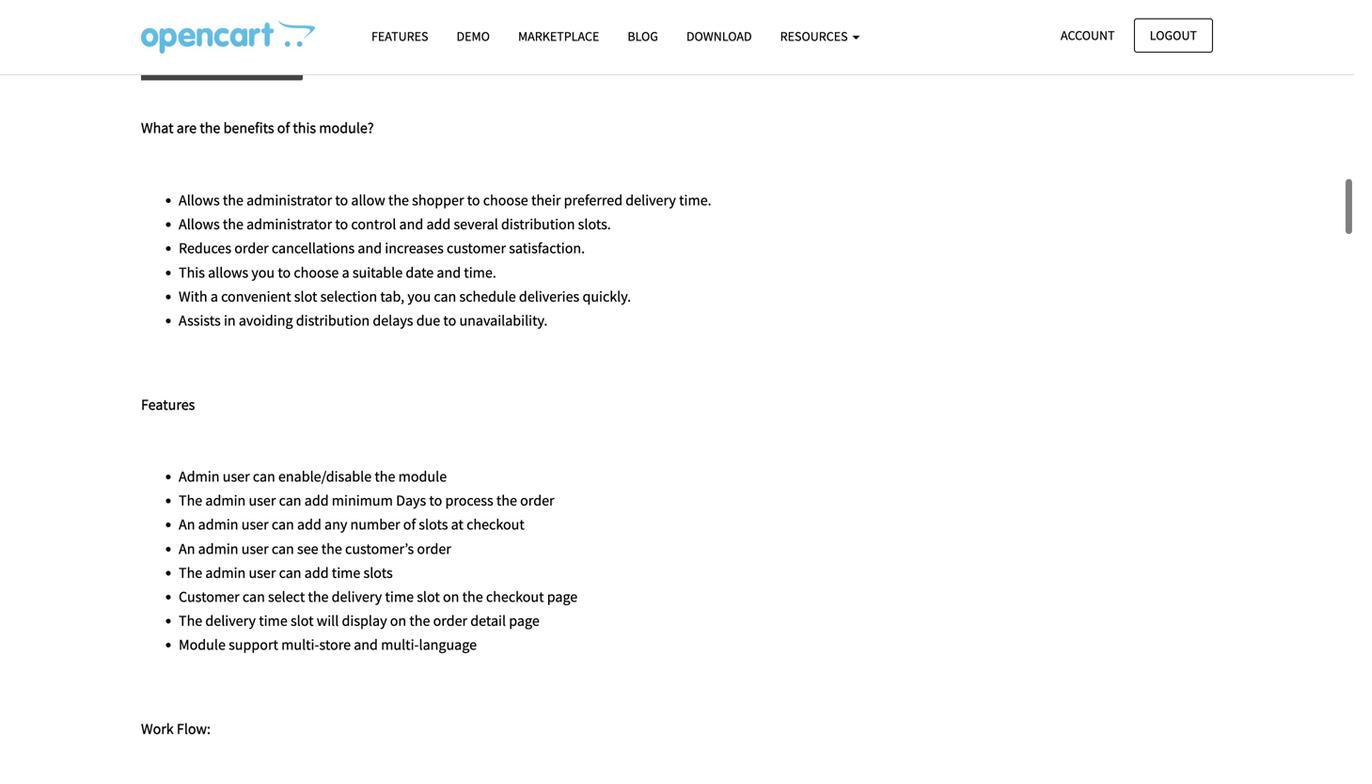 Task type: vqa. For each thing, say whether or not it's contained in the screenshot.
Database (MySQLi suggested)
no



Task type: describe. For each thing, give the bounding box(es) containing it.
unavailability.
[[460, 311, 548, 330]]

demo
[[457, 28, 490, 45]]

allows
[[208, 263, 249, 282]]

can left see
[[272, 540, 294, 559]]

and inside the admin user can enable/disable the module the admin user can add minimum days to process the order an admin user can add any number of slots at checkout an admin user can see the customer's order the admin user can add time slots customer can select the delivery time slot on the checkout page the delivery time slot will display on the order detail page module support multi-store and multi-language
[[354, 636, 378, 655]]

to right due
[[444, 311, 457, 330]]

1 horizontal spatial page
[[547, 588, 578, 607]]

and up increases
[[399, 215, 424, 234]]

with
[[179, 287, 208, 306]]

at
[[451, 516, 464, 535]]

1 the from the top
[[179, 492, 203, 511]]

flow:
[[177, 720, 211, 739]]

0 horizontal spatial page
[[509, 612, 540, 631]]

order down at on the left of the page
[[417, 540, 452, 559]]

work
[[141, 720, 174, 739]]

add down enable/disable
[[305, 492, 329, 511]]

store
[[319, 636, 351, 655]]

resources link
[[767, 20, 875, 53]]

days
[[396, 492, 426, 511]]

deliveries
[[519, 287, 580, 306]]

1 vertical spatial time
[[385, 588, 414, 607]]

schedule
[[460, 287, 516, 306]]

0 vertical spatial time
[[332, 564, 361, 583]]

demo link
[[443, 20, 504, 53]]

cancellations
[[272, 239, 355, 258]]

tab,
[[380, 287, 405, 306]]

2 an from the top
[[179, 540, 195, 559]]

account
[[1061, 27, 1116, 44]]

module
[[179, 636, 226, 655]]

can left any
[[272, 516, 294, 535]]

preferred
[[564, 191, 623, 210]]

admin user can enable/disable the module the admin user can add minimum days to process the order an admin user can add any number of slots at checkout an admin user can see the customer's order the admin user can add time slots customer can select the delivery time slot on the checkout page the delivery time slot will display on the order detail page module support multi-store and multi-language
[[179, 468, 578, 655]]

add up see
[[297, 516, 322, 535]]

what are the benefits of this module?
[[141, 119, 374, 138]]

and down control
[[358, 239, 382, 258]]

0 vertical spatial of
[[277, 119, 290, 138]]

satisfaction.
[[509, 239, 585, 258]]

increases
[[385, 239, 444, 258]]

to up the several
[[467, 191, 480, 210]]

select
[[268, 588, 305, 607]]

and right the date
[[437, 263, 461, 282]]

add inside the allows the administrator to allow the shopper to choose their preferred delivery time. allows the administrator to control and add several distribution slots. reduces order cancellations and increases customer satisfaction. this allows you to choose a suitable date and time. with a convenient slot selection tab, you can schedule deliveries quickly. assists in avoiding distribution delays due to unavailability.
[[427, 215, 451, 234]]

can left select
[[243, 588, 265, 607]]

order right process
[[520, 492, 555, 511]]

order inside the allows the administrator to allow the shopper to choose their preferred delivery time. allows the administrator to control and add several distribution slots. reduces order cancellations and increases customer satisfaction. this allows you to choose a suitable date and time. with a convenient slot selection tab, you can schedule deliveries quickly. assists in avoiding distribution delays due to unavailability.
[[235, 239, 269, 258]]

date
[[406, 263, 434, 282]]

1 horizontal spatial you
[[408, 287, 431, 306]]

language
[[419, 636, 477, 655]]

can down enable/disable
[[279, 492, 302, 511]]

enable/disable
[[278, 468, 372, 487]]

2 the from the top
[[179, 564, 203, 583]]

blog link
[[614, 20, 673, 53]]

any
[[325, 516, 348, 535]]

2 vertical spatial delivery
[[206, 612, 256, 631]]

1 horizontal spatial features
[[372, 28, 429, 45]]

several
[[454, 215, 499, 234]]

order up "language"
[[433, 612, 468, 631]]

delivery inside the allows the administrator to allow the shopper to choose their preferred delivery time. allows the administrator to control and add several distribution slots. reduces order cancellations and increases customer satisfaction. this allows you to choose a suitable date and time. with a convenient slot selection tab, you can schedule deliveries quickly. assists in avoiding distribution delays due to unavailability.
[[626, 191, 676, 210]]

0 vertical spatial a
[[342, 263, 350, 282]]

marketplace link
[[504, 20, 614, 53]]

can left enable/disable
[[253, 468, 276, 487]]

2 vertical spatial slot
[[291, 612, 314, 631]]

to left allow in the left top of the page
[[335, 191, 348, 210]]

number
[[351, 516, 400, 535]]

customer
[[447, 239, 506, 258]]

selection
[[320, 287, 377, 306]]

suitable
[[353, 263, 403, 282]]

marketplace
[[518, 28, 600, 45]]

account link
[[1045, 18, 1132, 53]]

customer's
[[345, 540, 414, 559]]

logout link
[[1135, 18, 1214, 53]]

0 vertical spatial you
[[252, 263, 275, 282]]

3 the from the top
[[179, 612, 203, 631]]



Task type: locate. For each thing, give the bounding box(es) containing it.
quickly.
[[583, 287, 632, 306]]

delivery down customer
[[206, 612, 256, 631]]

1 allows from the top
[[179, 191, 220, 210]]

control
[[351, 215, 396, 234]]

multi- down display
[[381, 636, 419, 655]]

allows the administrator to allow the shopper to choose their preferred delivery time. allows the administrator to control and add several distribution slots. reduces order cancellations and increases customer satisfaction. this allows you to choose a suitable date and time. with a convenient slot selection tab, you can schedule deliveries quickly. assists in avoiding distribution delays due to unavailability.
[[179, 191, 712, 330]]

2 administrator from the top
[[247, 215, 332, 234]]

time
[[332, 564, 361, 583], [385, 588, 414, 607], [259, 612, 288, 631]]

can up select
[[279, 564, 302, 583]]

features up admin
[[141, 395, 195, 414]]

allow
[[351, 191, 386, 210]]

delivery up display
[[332, 588, 382, 607]]

what
[[141, 119, 174, 138]]

of left this
[[277, 119, 290, 138]]

the up module
[[179, 612, 203, 631]]

2 horizontal spatial time
[[385, 588, 414, 607]]

to up convenient
[[278, 263, 291, 282]]

choose
[[483, 191, 529, 210], [294, 263, 339, 282]]

this
[[293, 119, 316, 138]]

to left control
[[335, 215, 348, 234]]

and down display
[[354, 636, 378, 655]]

0 horizontal spatial on
[[390, 612, 407, 631]]

0 vertical spatial distribution
[[502, 215, 575, 234]]

customer
[[179, 588, 240, 607]]

1 horizontal spatial on
[[443, 588, 460, 607]]

on
[[443, 588, 460, 607], [390, 612, 407, 631]]

a
[[342, 263, 350, 282], [211, 287, 218, 306]]

1 vertical spatial choose
[[294, 263, 339, 282]]

checkout
[[467, 516, 525, 535], [486, 588, 544, 607]]

1 vertical spatial the
[[179, 564, 203, 583]]

you up convenient
[[252, 263, 275, 282]]

order
[[235, 239, 269, 258], [520, 492, 555, 511], [417, 540, 452, 559], [433, 612, 468, 631]]

the up customer
[[179, 564, 203, 583]]

0 horizontal spatial multi-
[[281, 636, 319, 655]]

1 horizontal spatial distribution
[[502, 215, 575, 234]]

this
[[179, 263, 205, 282]]

can inside the allows the administrator to allow the shopper to choose their preferred delivery time. allows the administrator to control and add several distribution slots. reduces order cancellations and increases customer satisfaction. this allows you to choose a suitable date and time. with a convenient slot selection tab, you can schedule deliveries quickly. assists in avoiding distribution delays due to unavailability.
[[434, 287, 457, 306]]

delays
[[373, 311, 414, 330]]

0 vertical spatial delivery
[[626, 191, 676, 210]]

due
[[417, 311, 441, 330]]

logout
[[1151, 27, 1198, 44]]

distribution
[[502, 215, 575, 234], [296, 311, 370, 330]]

0 vertical spatial administrator
[[247, 191, 332, 210]]

1 vertical spatial time.
[[464, 263, 497, 282]]

1 horizontal spatial delivery
[[332, 588, 382, 607]]

support
[[229, 636, 278, 655]]

delivery
[[626, 191, 676, 210], [332, 588, 382, 607], [206, 612, 256, 631]]

0 vertical spatial slots
[[419, 516, 448, 535]]

a right with
[[211, 287, 218, 306]]

multi- down will
[[281, 636, 319, 655]]

in
[[224, 311, 236, 330]]

slots
[[419, 516, 448, 535], [364, 564, 393, 583]]

1 horizontal spatial choose
[[483, 191, 529, 210]]

checkout up detail
[[486, 588, 544, 607]]

module?
[[319, 119, 374, 138]]

1 vertical spatial checkout
[[486, 588, 544, 607]]

1 multi- from the left
[[281, 636, 319, 655]]

of inside the admin user can enable/disable the module the admin user can add minimum days to process the order an admin user can add any number of slots at checkout an admin user can see the customer's order the admin user can add time slots customer can select the delivery time slot on the checkout page the delivery time slot will display on the order detail page module support multi-store and multi-language
[[403, 516, 416, 535]]

0 horizontal spatial slots
[[364, 564, 393, 583]]

1 administrator from the top
[[247, 191, 332, 210]]

0 vertical spatial features
[[372, 28, 429, 45]]

0 horizontal spatial features
[[141, 395, 195, 414]]

1 vertical spatial delivery
[[332, 588, 382, 607]]

an
[[179, 516, 195, 535], [179, 540, 195, 559]]

resources
[[781, 28, 851, 45]]

order up allows
[[235, 239, 269, 258]]

their
[[532, 191, 561, 210]]

download
[[687, 28, 752, 45]]

0 horizontal spatial of
[[277, 119, 290, 138]]

slot left selection
[[294, 287, 317, 306]]

1 vertical spatial allows
[[179, 215, 220, 234]]

the
[[179, 492, 203, 511], [179, 564, 203, 583], [179, 612, 203, 631]]

on right display
[[390, 612, 407, 631]]

1 vertical spatial you
[[408, 287, 431, 306]]

1 vertical spatial page
[[509, 612, 540, 631]]

avoiding
[[239, 311, 293, 330]]

the down admin
[[179, 492, 203, 511]]

are
[[177, 119, 197, 138]]

0 vertical spatial allows
[[179, 191, 220, 210]]

1 vertical spatial on
[[390, 612, 407, 631]]

time down select
[[259, 612, 288, 631]]

assists
[[179, 311, 221, 330]]

1 vertical spatial a
[[211, 287, 218, 306]]

0 vertical spatial slot
[[294, 287, 317, 306]]

slot
[[294, 287, 317, 306], [417, 588, 440, 607], [291, 612, 314, 631]]

multi-
[[281, 636, 319, 655], [381, 636, 419, 655]]

you down the date
[[408, 287, 431, 306]]

2 vertical spatial time
[[259, 612, 288, 631]]

on up "language"
[[443, 588, 460, 607]]

1 vertical spatial of
[[403, 516, 416, 535]]

allows
[[179, 191, 220, 210], [179, 215, 220, 234]]

time down customer's
[[332, 564, 361, 583]]

administrator
[[247, 191, 332, 210], [247, 215, 332, 234]]

shopper
[[412, 191, 464, 210]]

module
[[399, 468, 447, 487]]

will
[[317, 612, 339, 631]]

time up display
[[385, 588, 414, 607]]

1 horizontal spatial time.
[[679, 191, 712, 210]]

1 horizontal spatial a
[[342, 263, 350, 282]]

of down days
[[403, 516, 416, 535]]

0 vertical spatial page
[[547, 588, 578, 607]]

download link
[[673, 20, 767, 53]]

0 vertical spatial checkout
[[467, 516, 525, 535]]

an up customer
[[179, 540, 195, 559]]

1 vertical spatial slots
[[364, 564, 393, 583]]

checkout down process
[[467, 516, 525, 535]]

you
[[252, 263, 275, 282], [408, 287, 431, 306]]

a up selection
[[342, 263, 350, 282]]

1 horizontal spatial of
[[403, 516, 416, 535]]

see
[[297, 540, 319, 559]]

2 multi- from the left
[[381, 636, 419, 655]]

to inside the admin user can enable/disable the module the admin user can add minimum days to process the order an admin user can add any number of slots at checkout an admin user can see the customer's order the admin user can add time slots customer can select the delivery time slot on the checkout page the delivery time slot will display on the order detail page module support multi-store and multi-language
[[429, 492, 442, 511]]

to right days
[[429, 492, 442, 511]]

minimum
[[332, 492, 393, 511]]

page
[[547, 588, 578, 607], [509, 612, 540, 631]]

0 horizontal spatial a
[[211, 287, 218, 306]]

0 horizontal spatial delivery
[[206, 612, 256, 631]]

features left demo
[[372, 28, 429, 45]]

add down see
[[305, 564, 329, 583]]

work flow:
[[141, 720, 211, 739]]

choose down cancellations
[[294, 263, 339, 282]]

an down admin
[[179, 516, 195, 535]]

0 vertical spatial choose
[[483, 191, 529, 210]]

2 horizontal spatial delivery
[[626, 191, 676, 210]]

delivery right preferred
[[626, 191, 676, 210]]

admin
[[179, 468, 220, 487]]

benefits
[[224, 119, 274, 138]]

0 horizontal spatial distribution
[[296, 311, 370, 330]]

1 vertical spatial distribution
[[296, 311, 370, 330]]

0 vertical spatial an
[[179, 516, 195, 535]]

1 an from the top
[[179, 516, 195, 535]]

distribution down their
[[502, 215, 575, 234]]

slots left at on the left of the page
[[419, 516, 448, 535]]

to
[[335, 191, 348, 210], [467, 191, 480, 210], [335, 215, 348, 234], [278, 263, 291, 282], [444, 311, 457, 330], [429, 492, 442, 511]]

0 horizontal spatial time.
[[464, 263, 497, 282]]

2 allows from the top
[[179, 215, 220, 234]]

slot up "language"
[[417, 588, 440, 607]]

can
[[434, 287, 457, 306], [253, 468, 276, 487], [279, 492, 302, 511], [272, 516, 294, 535], [272, 540, 294, 559], [279, 564, 302, 583], [243, 588, 265, 607]]

choose up the several
[[483, 191, 529, 210]]

display
[[342, 612, 387, 631]]

convenient
[[221, 287, 291, 306]]

opencart - opencart delivery date and time image
[[141, 20, 315, 54]]

and
[[399, 215, 424, 234], [358, 239, 382, 258], [437, 263, 461, 282], [354, 636, 378, 655]]

1 vertical spatial an
[[179, 540, 195, 559]]

0 vertical spatial on
[[443, 588, 460, 607]]

1 vertical spatial features
[[141, 395, 195, 414]]

features
[[372, 28, 429, 45], [141, 395, 195, 414]]

reduces
[[179, 239, 232, 258]]

slots down customer's
[[364, 564, 393, 583]]

blog
[[628, 28, 659, 45]]

0 horizontal spatial time
[[259, 612, 288, 631]]

user
[[223, 468, 250, 487], [249, 492, 276, 511], [242, 516, 269, 535], [242, 540, 269, 559], [249, 564, 276, 583]]

0 horizontal spatial you
[[252, 263, 275, 282]]

1 horizontal spatial multi-
[[381, 636, 419, 655]]

admin
[[206, 492, 246, 511], [198, 516, 239, 535], [198, 540, 239, 559], [206, 564, 246, 583]]

slots.
[[578, 215, 611, 234]]

add
[[427, 215, 451, 234], [305, 492, 329, 511], [297, 516, 322, 535], [305, 564, 329, 583]]

0 vertical spatial the
[[179, 492, 203, 511]]

distribution down selection
[[296, 311, 370, 330]]

features link
[[358, 20, 443, 53]]

1 horizontal spatial slots
[[419, 516, 448, 535]]

detail
[[471, 612, 506, 631]]

1 horizontal spatial time
[[332, 564, 361, 583]]

time.
[[679, 191, 712, 210], [464, 263, 497, 282]]

add down shopper
[[427, 215, 451, 234]]

2 vertical spatial the
[[179, 612, 203, 631]]

1 vertical spatial administrator
[[247, 215, 332, 234]]

can up due
[[434, 287, 457, 306]]

the
[[200, 119, 221, 138], [223, 191, 244, 210], [389, 191, 409, 210], [223, 215, 244, 234], [375, 468, 396, 487], [497, 492, 517, 511], [322, 540, 342, 559], [308, 588, 329, 607], [463, 588, 483, 607], [410, 612, 430, 631]]

1 vertical spatial slot
[[417, 588, 440, 607]]

slot inside the allows the administrator to allow the shopper to choose their preferred delivery time. allows the administrator to control and add several distribution slots. reduces order cancellations and increases customer satisfaction. this allows you to choose a suitable date and time. with a convenient slot selection tab, you can schedule deliveries quickly. assists in avoiding distribution delays due to unavailability.
[[294, 287, 317, 306]]

of
[[277, 119, 290, 138], [403, 516, 416, 535]]

0 horizontal spatial choose
[[294, 263, 339, 282]]

slot left will
[[291, 612, 314, 631]]

process
[[445, 492, 494, 511]]

0 vertical spatial time.
[[679, 191, 712, 210]]



